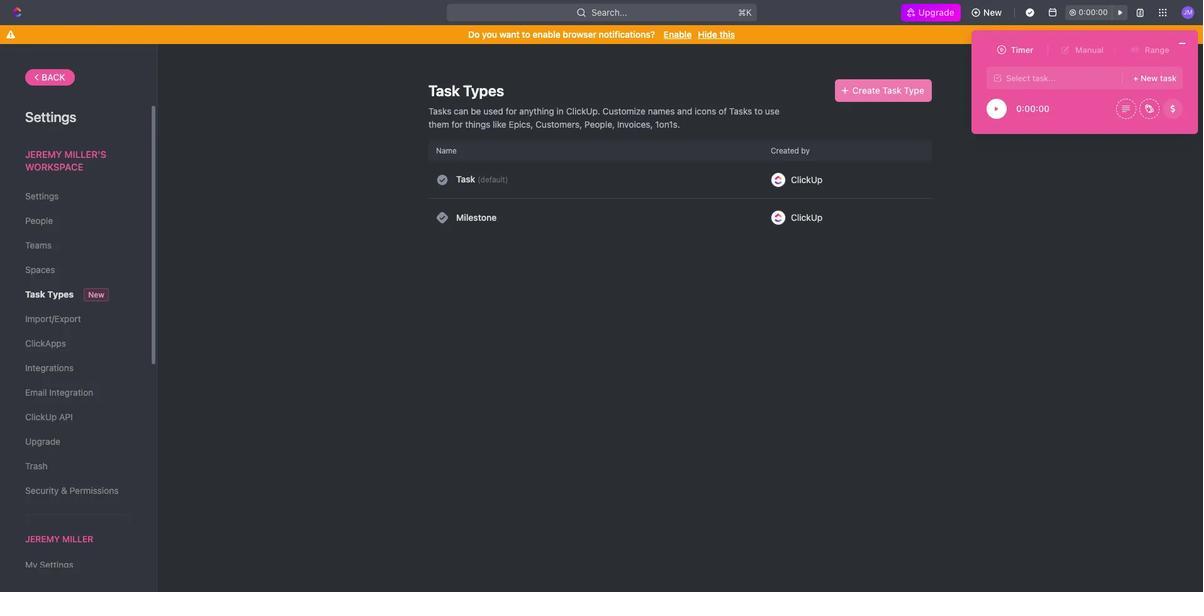 Task type: vqa. For each thing, say whether or not it's contained in the screenshot.
Range
yes



Task type: describe. For each thing, give the bounding box(es) containing it.
of
[[719, 106, 727, 116]]

new inside settings element
[[88, 290, 104, 300]]

api
[[59, 412, 73, 422]]

2 tasks from the left
[[730, 106, 753, 116]]

enable
[[533, 29, 561, 40]]

back link
[[25, 69, 75, 86]]

+
[[1134, 73, 1139, 83]]

and
[[678, 106, 693, 116]]

milestone
[[456, 212, 497, 223]]

types inside settings element
[[47, 289, 74, 300]]

my
[[25, 560, 37, 571]]

jeremy for jeremy miller's workspace
[[25, 149, 62, 160]]

settings element
[[0, 44, 157, 592]]

invoices,
[[618, 119, 653, 130]]

workspace
[[25, 161, 83, 172]]

miller
[[62, 534, 93, 545]]

enable
[[664, 29, 692, 40]]

security
[[25, 485, 59, 496]]

new button
[[966, 3, 1010, 23]]

customers,
[[536, 119, 582, 130]]

0:00:00 button
[[1066, 5, 1128, 20]]

tasks can be used for anything in clickup. customize names and icons of tasks to use them for things like epics, customers, people, invoices, 1on1s.
[[429, 106, 780, 130]]

trash link
[[25, 456, 125, 477]]

range
[[1146, 44, 1170, 54]]

import/export link
[[25, 309, 125, 330]]

select task... button
[[987, 67, 1121, 89]]

people
[[25, 215, 53, 226]]

search...
[[592, 7, 627, 18]]

clickup for milestone
[[791, 212, 823, 223]]

created
[[771, 146, 800, 156]]

my settings
[[25, 560, 73, 571]]

upgrade inside settings element
[[25, 436, 60, 447]]

trash
[[25, 461, 48, 472]]

1 horizontal spatial upgrade link
[[901, 4, 961, 21]]

task types inside settings element
[[25, 289, 74, 300]]

clickup api link
[[25, 407, 125, 428]]

people link
[[25, 210, 125, 232]]

select task...
[[1007, 73, 1056, 83]]

1 horizontal spatial upgrade
[[919, 7, 955, 18]]

by
[[802, 146, 810, 156]]

clickapps
[[25, 338, 66, 349]]

clickup for task
[[791, 174, 823, 185]]

email integration
[[25, 387, 93, 398]]

1 vertical spatial for
[[452, 119, 463, 130]]

used
[[484, 106, 504, 116]]

names
[[648, 106, 675, 116]]

notifications?
[[599, 29, 655, 40]]

spaces link
[[25, 259, 125, 281]]

0:00:00 inside button
[[1079, 8, 1109, 17]]

clickup api
[[25, 412, 73, 422]]

clickup inside settings element
[[25, 412, 57, 422]]

email
[[25, 387, 47, 398]]

jeremy for jeremy miller
[[25, 534, 60, 545]]

can
[[454, 106, 469, 116]]

this
[[720, 29, 735, 40]]

task...
[[1033, 73, 1056, 83]]

browser
[[563, 29, 597, 40]]

you
[[482, 29, 497, 40]]

manual
[[1076, 44, 1104, 54]]

settings link
[[25, 186, 125, 207]]

⌘k
[[738, 7, 752, 18]]

security & permissions
[[25, 485, 119, 496]]

permissions
[[70, 485, 119, 496]]

0 vertical spatial task types
[[429, 82, 504, 99]]

epics,
[[509, 119, 533, 130]]



Task type: locate. For each thing, give the bounding box(es) containing it.
spaces
[[25, 264, 55, 275]]

1 tasks from the left
[[429, 106, 452, 116]]

jeremy inside jeremy miller's workspace
[[25, 149, 62, 160]]

1 vertical spatial upgrade
[[25, 436, 60, 447]]

integration
[[49, 387, 93, 398]]

2 vertical spatial clickup
[[25, 412, 57, 422]]

clickup.
[[566, 106, 601, 116]]

task left (default)
[[456, 174, 476, 184]]

settings down back link
[[25, 109, 76, 125]]

0 horizontal spatial to
[[522, 29, 531, 40]]

1 vertical spatial 0:00:00
[[1017, 103, 1050, 114]]

upgrade left new button
[[919, 7, 955, 18]]

task (default)
[[456, 174, 508, 184]]

0 vertical spatial new
[[984, 7, 1002, 18]]

2 jeremy from the top
[[25, 534, 60, 545]]

for up epics,
[[506, 106, 517, 116]]

back
[[42, 72, 65, 82]]

new
[[984, 7, 1002, 18], [1141, 73, 1159, 83], [88, 290, 104, 300]]

0:00:00 up manual
[[1079, 8, 1109, 17]]

0 horizontal spatial new
[[88, 290, 104, 300]]

0 horizontal spatial tasks
[[429, 106, 452, 116]]

0 vertical spatial upgrade link
[[901, 4, 961, 21]]

jm button
[[1179, 3, 1199, 23]]

new inside new button
[[984, 7, 1002, 18]]

1 vertical spatial types
[[47, 289, 74, 300]]

select
[[1007, 73, 1031, 83]]

them
[[429, 119, 449, 130]]

to inside tasks can be used for anything in clickup. customize names and icons of tasks to use them for things like epics, customers, people, invoices, 1on1s.
[[755, 106, 763, 116]]

in
[[557, 106, 564, 116]]

anything
[[520, 106, 555, 116]]

use
[[766, 106, 780, 116]]

0 horizontal spatial upgrade
[[25, 436, 60, 447]]

0 horizontal spatial 0:00:00
[[1017, 103, 1050, 114]]

&
[[61, 485, 67, 496]]

1 vertical spatial upgrade link
[[25, 431, 125, 453]]

+ new task
[[1134, 73, 1177, 83]]

timer
[[1012, 44, 1034, 54]]

settings right my
[[40, 560, 73, 571]]

1 vertical spatial settings
[[25, 191, 59, 201]]

to left use
[[755, 106, 763, 116]]

name
[[436, 146, 457, 156]]

1 horizontal spatial types
[[463, 82, 504, 99]]

hide
[[698, 29, 718, 40]]

clickup
[[791, 174, 823, 185], [791, 212, 823, 223], [25, 412, 57, 422]]

2 vertical spatial new
[[88, 290, 104, 300]]

0 vertical spatial 0:00:00
[[1079, 8, 1109, 17]]

jeremy miller
[[25, 534, 93, 545]]

jeremy miller's workspace
[[25, 149, 106, 172]]

task inside settings element
[[25, 289, 45, 300]]

create
[[853, 85, 881, 96]]

0 horizontal spatial types
[[47, 289, 74, 300]]

1 horizontal spatial task types
[[429, 82, 504, 99]]

upgrade link
[[901, 4, 961, 21], [25, 431, 125, 453]]

want
[[500, 29, 520, 40]]

0 vertical spatial upgrade
[[919, 7, 955, 18]]

1 horizontal spatial 0:00:00
[[1079, 8, 1109, 17]]

people,
[[585, 119, 615, 130]]

0:00:00
[[1079, 8, 1109, 17], [1017, 103, 1050, 114]]

1on1s.
[[656, 119, 680, 130]]

1 vertical spatial clickup
[[791, 212, 823, 223]]

jeremy up my settings
[[25, 534, 60, 545]]

teams
[[25, 240, 52, 251]]

upgrade
[[919, 7, 955, 18], [25, 436, 60, 447]]

integrations
[[25, 363, 74, 373]]

1 horizontal spatial tasks
[[730, 106, 753, 116]]

upgrade down clickup api
[[25, 436, 60, 447]]

my settings link
[[25, 555, 125, 576]]

1 horizontal spatial to
[[755, 106, 763, 116]]

1 vertical spatial to
[[755, 106, 763, 116]]

be
[[471, 106, 481, 116]]

do you want to enable browser notifications? enable hide this
[[468, 29, 735, 40]]

jeremy
[[25, 149, 62, 160], [25, 534, 60, 545]]

1 jeremy from the top
[[25, 149, 62, 160]]

clickapps link
[[25, 333, 125, 354]]

customize
[[603, 106, 646, 116]]

types up be
[[463, 82, 504, 99]]

settings up people
[[25, 191, 59, 201]]

0 horizontal spatial for
[[452, 119, 463, 130]]

types
[[463, 82, 504, 99], [47, 289, 74, 300]]

0:00:00 down select task...
[[1017, 103, 1050, 114]]

task up "can"
[[429, 82, 460, 99]]

do
[[468, 29, 480, 40]]

create task type
[[853, 85, 925, 96]]

tasks
[[429, 106, 452, 116], [730, 106, 753, 116]]

1 vertical spatial jeremy
[[25, 534, 60, 545]]

0 vertical spatial jeremy
[[25, 149, 62, 160]]

upgrade link left new button
[[901, 4, 961, 21]]

2 vertical spatial settings
[[40, 560, 73, 571]]

to right want
[[522, 29, 531, 40]]

task
[[429, 82, 460, 99], [883, 85, 902, 96], [456, 174, 476, 184], [25, 289, 45, 300]]

import/export
[[25, 314, 81, 324]]

0 vertical spatial clickup
[[791, 174, 823, 185]]

miller's
[[65, 149, 106, 160]]

icons
[[695, 106, 717, 116]]

task types up "can"
[[429, 82, 504, 99]]

teams link
[[25, 235, 125, 256]]

task left type
[[883, 85, 902, 96]]

task inside button
[[883, 85, 902, 96]]

settings
[[25, 109, 76, 125], [25, 191, 59, 201], [40, 560, 73, 571]]

0 vertical spatial for
[[506, 106, 517, 116]]

task
[[1161, 73, 1177, 83]]

things
[[466, 119, 491, 130]]

upgrade link down clickup api link
[[25, 431, 125, 453]]

for down "can"
[[452, 119, 463, 130]]

0 vertical spatial to
[[522, 29, 531, 40]]

1 vertical spatial task types
[[25, 289, 74, 300]]

task down spaces
[[25, 289, 45, 300]]

0 horizontal spatial upgrade link
[[25, 431, 125, 453]]

tasks right of
[[730, 106, 753, 116]]

task types up 'import/export' at bottom left
[[25, 289, 74, 300]]

(default)
[[478, 175, 508, 184]]

tasks up them
[[429, 106, 452, 116]]

email integration link
[[25, 382, 125, 404]]

2 horizontal spatial new
[[1141, 73, 1159, 83]]

1 vertical spatial new
[[1141, 73, 1159, 83]]

security & permissions link
[[25, 480, 125, 502]]

integrations link
[[25, 358, 125, 379]]

0 vertical spatial settings
[[25, 109, 76, 125]]

like
[[493, 119, 507, 130]]

created by
[[771, 146, 810, 156]]

jm
[[1184, 8, 1193, 16]]

0 horizontal spatial task types
[[25, 289, 74, 300]]

types up 'import/export' at bottom left
[[47, 289, 74, 300]]

create task type button
[[835, 79, 932, 102]]

type
[[904, 85, 925, 96]]

1 horizontal spatial new
[[984, 7, 1002, 18]]

0 vertical spatial types
[[463, 82, 504, 99]]

1 horizontal spatial for
[[506, 106, 517, 116]]

task types
[[429, 82, 504, 99], [25, 289, 74, 300]]

jeremy up workspace
[[25, 149, 62, 160]]



